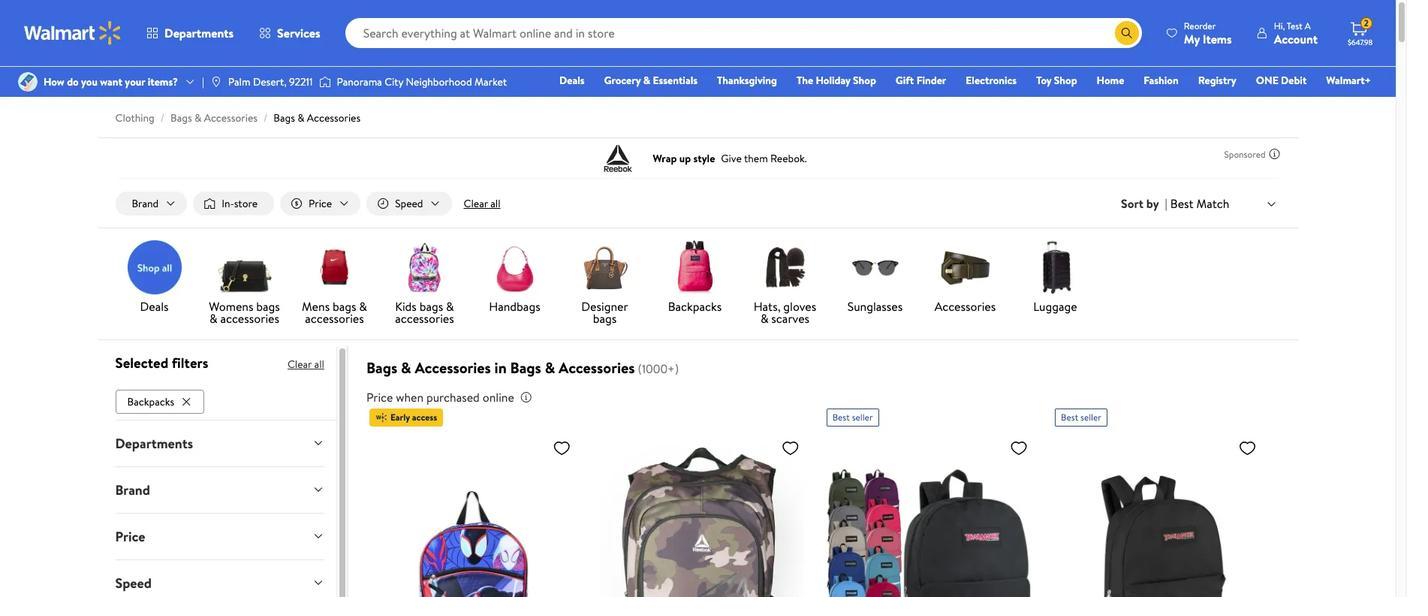 Task type: vqa. For each thing, say whether or not it's contained in the screenshot.
'Delivery' inside the Delivery Not available
no



Task type: locate. For each thing, give the bounding box(es) containing it.
all down mens bags & accessories
[[314, 357, 324, 372]]

clear all button inside the sort and filter section element
[[458, 192, 507, 216]]

clear all
[[464, 196, 501, 211], [288, 357, 324, 372]]

best
[[1171, 195, 1194, 212], [833, 411, 850, 424], [1062, 411, 1079, 424]]

1 horizontal spatial best seller
[[1062, 411, 1102, 424]]

reebok unisex adult felix 19.5" laptop backpack, green army camouflage image
[[598, 433, 806, 597]]

neighborhood
[[406, 74, 472, 89]]

bags for designer
[[593, 310, 617, 327]]

0 vertical spatial price button
[[280, 192, 361, 216]]

accessories down the designer bags
[[559, 358, 635, 378]]

1 horizontal spatial clear
[[464, 196, 488, 211]]

0 horizontal spatial best
[[833, 411, 850, 424]]

seller for trailmaker, 17" 24 bulk pack unisex classic backpacks for school, donation, giveaway - multicolor 'image'
[[852, 411, 873, 424]]

1 horizontal spatial seller
[[1081, 411, 1102, 424]]

walmart+ link
[[1320, 72, 1379, 89]]

1 horizontal spatial speed
[[395, 196, 423, 211]]

price button
[[280, 192, 361, 216], [103, 514, 336, 559]]

1 vertical spatial clear all
[[288, 357, 324, 372]]

1 / from the left
[[161, 110, 165, 125]]

2 horizontal spatial price
[[367, 389, 393, 406]]

backpacks inside button
[[127, 394, 174, 409]]

accessories inside womens bags & accessories
[[220, 310, 279, 327]]

1 vertical spatial departments
[[115, 434, 193, 453]]

0 vertical spatial brand
[[132, 196, 159, 211]]

bags down designer bags image
[[593, 310, 617, 327]]

electronics
[[966, 73, 1017, 88]]

& down 92211
[[298, 110, 305, 125]]

accessories for mens
[[305, 310, 364, 327]]

1 horizontal spatial accessories
[[305, 310, 364, 327]]

best match
[[1171, 195, 1230, 212]]

deals down shop all image
[[140, 298, 169, 315]]

handbags image
[[488, 240, 542, 295]]

price button up speed tab
[[103, 514, 336, 559]]

hi,
[[1275, 19, 1286, 32]]

accessories down womens bags & accessories image
[[220, 310, 279, 327]]

1 vertical spatial price
[[367, 389, 393, 406]]

0 horizontal spatial speed button
[[103, 560, 336, 597]]

filters
[[172, 353, 208, 373]]

1 horizontal spatial bags & accessories link
[[274, 110, 361, 125]]

 image
[[319, 74, 331, 89], [210, 76, 222, 88]]

0 horizontal spatial  image
[[210, 76, 222, 88]]

deals link for the grocery & essentials link
[[553, 72, 592, 89]]

sunglasses image
[[849, 240, 903, 295]]

1 bags & accessories link from the left
[[171, 110, 258, 125]]

electronics link
[[960, 72, 1024, 89]]

0 vertical spatial clear all
[[464, 196, 501, 211]]

departments down backpacks button
[[115, 434, 193, 453]]

speed button down price tab
[[103, 560, 336, 597]]

1 seller from the left
[[852, 411, 873, 424]]

1 horizontal spatial speed button
[[367, 192, 452, 216]]

debit
[[1282, 73, 1307, 88]]

 image
[[18, 72, 38, 92]]

0 vertical spatial brand button
[[115, 192, 187, 216]]

0 vertical spatial clear
[[464, 196, 488, 211]]

backpacks image
[[668, 240, 722, 295]]

1 vertical spatial clear all button
[[288, 352, 324, 376]]

2 horizontal spatial accessories
[[395, 310, 454, 327]]

& inside the kids bags & accessories
[[446, 298, 454, 315]]

1 horizontal spatial clear all button
[[458, 192, 507, 216]]

backpacks list item
[[115, 387, 208, 414]]

1 vertical spatial speed button
[[103, 560, 336, 597]]

1 horizontal spatial /
[[264, 110, 268, 125]]

1 vertical spatial brand button
[[103, 467, 336, 513]]

price inside tab
[[115, 527, 145, 546]]

0 vertical spatial price
[[309, 196, 332, 211]]

clear down mens
[[288, 357, 312, 372]]

2
[[1365, 17, 1369, 29]]

brand button
[[115, 192, 187, 216], [103, 467, 336, 513]]

1 vertical spatial deals
[[140, 298, 169, 315]]

legal information image
[[520, 391, 533, 403]]

speed button
[[367, 192, 452, 216], [103, 560, 336, 597]]

fashion
[[1144, 73, 1179, 88]]

in-store
[[222, 196, 258, 211]]

/ right clothing link
[[161, 110, 165, 125]]

toy shop
[[1037, 73, 1078, 88]]

luggage image
[[1029, 240, 1083, 295]]

accessories down kids bags & accessories image
[[395, 310, 454, 327]]

0 horizontal spatial price
[[115, 527, 145, 546]]

3 accessories from the left
[[395, 310, 454, 327]]

& left kids
[[359, 298, 367, 315]]

0 horizontal spatial bags & accessories link
[[171, 110, 258, 125]]

1 horizontal spatial deals
[[560, 73, 585, 88]]

add to favorites list, reebok unisex adult felix 19.5" laptop backpack, green army camouflage image
[[782, 439, 800, 458]]

accessories
[[204, 110, 258, 125], [307, 110, 361, 125], [935, 298, 996, 315], [415, 358, 491, 378], [559, 358, 635, 378]]

0 horizontal spatial backpacks
[[127, 394, 174, 409]]

departments
[[165, 25, 234, 41], [115, 434, 193, 453]]

deals
[[560, 73, 585, 88], [140, 298, 169, 315]]

& left scarves
[[761, 310, 769, 327]]

0 vertical spatial deals link
[[553, 72, 592, 89]]

add to favorites list, marvel spider-man across the spider-verse boys 17" laptop backpack 2-piece set with lunch bag, black blue image
[[553, 439, 571, 458]]

speed
[[395, 196, 423, 211], [115, 574, 152, 593]]

bags & accessories link
[[171, 110, 258, 125], [274, 110, 361, 125]]

accessories image
[[939, 240, 993, 295]]

palm desert, 92211
[[228, 74, 313, 89]]

bags & accessories link down palm at top
[[171, 110, 258, 125]]

1 horizontal spatial backpacks
[[668, 298, 722, 315]]

backpacks
[[668, 298, 722, 315], [127, 394, 174, 409]]

shop right the toy
[[1055, 73, 1078, 88]]

womens bags & accessories
[[209, 298, 280, 327]]

2 accessories from the left
[[305, 310, 364, 327]]

womens
[[209, 298, 254, 315]]

reorder
[[1185, 19, 1216, 32]]

bags inside womens bags & accessories
[[256, 298, 280, 315]]

accessories down palm at top
[[204, 110, 258, 125]]

when
[[396, 389, 424, 406]]

deals link
[[553, 72, 592, 89], [115, 240, 193, 316]]

seller for trailmaker classic traditional 17 inch unisex backpacks with adjustable padded shoulder straps - black image
[[1081, 411, 1102, 424]]

0 horizontal spatial clear
[[288, 357, 312, 372]]

how
[[44, 74, 64, 89]]

best seller
[[833, 411, 873, 424], [1062, 411, 1102, 424]]

brand button up shop all image
[[115, 192, 187, 216]]

brand inside the sort and filter section element
[[132, 196, 159, 211]]

in-
[[222, 196, 234, 211]]

best for trailmaker, 17" 24 bulk pack unisex classic backpacks for school, donation, giveaway - multicolor 'image'
[[833, 411, 850, 424]]

bags & accessories link down 92211
[[274, 110, 361, 125]]

deals left grocery
[[560, 73, 585, 88]]

bags inside the designer bags
[[593, 310, 617, 327]]

clear all down mens
[[288, 357, 324, 372]]

0 vertical spatial departments
[[165, 25, 234, 41]]

thanksgiving link
[[711, 72, 784, 89]]

the
[[797, 73, 814, 88]]

1 horizontal spatial clear all
[[464, 196, 501, 211]]

all up handbags image
[[491, 196, 501, 211]]

1 horizontal spatial  image
[[319, 74, 331, 89]]

2 best seller from the left
[[1062, 411, 1102, 424]]

 image right 92211
[[319, 74, 331, 89]]

my
[[1185, 30, 1201, 47]]

departments up the items?
[[165, 25, 234, 41]]

& right in
[[545, 358, 555, 378]]

0 vertical spatial speed button
[[367, 192, 452, 216]]

mens bags & accessories image
[[308, 240, 362, 295]]

1 best seller from the left
[[833, 411, 873, 424]]

2 / from the left
[[264, 110, 268, 125]]

luggage link
[[1017, 240, 1095, 316]]

/ down desert,
[[264, 110, 268, 125]]

walmart image
[[24, 21, 122, 45]]

bags right mens
[[333, 298, 356, 315]]

backpacks down selected
[[127, 394, 174, 409]]

/
[[161, 110, 165, 125], [264, 110, 268, 125]]

panorama
[[337, 74, 382, 89]]

|
[[202, 74, 204, 89], [1166, 195, 1168, 212]]

departments inside dropdown button
[[115, 434, 193, 453]]

1 accessories from the left
[[220, 310, 279, 327]]

& right kids
[[446, 298, 454, 315]]

0 horizontal spatial |
[[202, 74, 204, 89]]

0 vertical spatial speed
[[395, 196, 423, 211]]

2 $647.98
[[1348, 17, 1373, 47]]

brand button for the sort and filter section element
[[115, 192, 187, 216]]

price button up mens bags & accessories image
[[280, 192, 361, 216]]

shop
[[853, 73, 877, 88], [1055, 73, 1078, 88]]

toy
[[1037, 73, 1052, 88]]

bags down "palm desert, 92211"
[[274, 110, 295, 125]]

& down womens bags & accessories image
[[210, 310, 218, 327]]

0 vertical spatial all
[[491, 196, 501, 211]]

registry link
[[1192, 72, 1244, 89]]

hats, gloves & scarves image
[[758, 240, 812, 295]]

0 horizontal spatial /
[[161, 110, 165, 125]]

grocery
[[604, 73, 641, 88]]

1 horizontal spatial deals link
[[553, 72, 592, 89]]

clear all up handbags image
[[464, 196, 501, 211]]

clear all button down mens
[[288, 352, 324, 376]]

Search search field
[[345, 18, 1143, 48]]

$647.98
[[1348, 37, 1373, 47]]

bags inside mens bags & accessories
[[333, 298, 356, 315]]

hi, test a account
[[1275, 19, 1318, 47]]

brand button down the departments tab
[[103, 467, 336, 513]]

your
[[125, 74, 145, 89]]

& right grocery
[[644, 73, 651, 88]]

0 vertical spatial clear all button
[[458, 192, 507, 216]]

clear all button up handbags image
[[458, 192, 507, 216]]

2 horizontal spatial best
[[1171, 195, 1194, 212]]

1 vertical spatial speed
[[115, 574, 152, 593]]

1 horizontal spatial all
[[491, 196, 501, 211]]

1 shop from the left
[[853, 73, 877, 88]]

bags right "womens" at the left of page
[[256, 298, 280, 315]]

0 horizontal spatial all
[[314, 357, 324, 372]]

best seller for trailmaker, 17" 24 bulk pack unisex classic backpacks for school, donation, giveaway - multicolor 'image'
[[833, 411, 873, 424]]

hats,
[[754, 298, 781, 315]]

0 horizontal spatial seller
[[852, 411, 873, 424]]

clear up handbags image
[[464, 196, 488, 211]]

2 seller from the left
[[1081, 411, 1102, 424]]

purchased
[[427, 389, 480, 406]]

& inside hats, gloves & scarves
[[761, 310, 769, 327]]

1 horizontal spatial shop
[[1055, 73, 1078, 88]]

1 vertical spatial brand
[[115, 481, 150, 499]]

clear all inside button
[[464, 196, 501, 211]]

sort and filter section element
[[97, 180, 1299, 228]]

0 horizontal spatial clear all
[[288, 357, 324, 372]]

accessories inside mens bags & accessories
[[305, 310, 364, 327]]

account
[[1275, 30, 1318, 47]]

accessories
[[220, 310, 279, 327], [305, 310, 364, 327], [395, 310, 454, 327]]

2 shop from the left
[[1055, 73, 1078, 88]]

all
[[491, 196, 501, 211], [314, 357, 324, 372]]

backpacks button
[[115, 390, 205, 414]]

shop right holiday
[[853, 73, 877, 88]]

0 horizontal spatial shop
[[853, 73, 877, 88]]

bags inside the kids bags & accessories
[[420, 298, 443, 315]]

clothing
[[115, 110, 155, 125]]

grocery & essentials link
[[598, 72, 705, 89]]

accessories down mens bags & accessories image
[[305, 310, 364, 327]]

bags right kids
[[420, 298, 443, 315]]

| inside the sort and filter section element
[[1166, 195, 1168, 212]]

0 vertical spatial |
[[202, 74, 204, 89]]

1 vertical spatial backpacks
[[127, 394, 174, 409]]

1 horizontal spatial price
[[309, 196, 332, 211]]

0 horizontal spatial speed
[[115, 574, 152, 593]]

1 horizontal spatial |
[[1166, 195, 1168, 212]]

0 horizontal spatial accessories
[[220, 310, 279, 327]]

best inside best match dropdown button
[[1171, 195, 1194, 212]]

speed inside tab
[[115, 574, 152, 593]]

kids bags & accessories image
[[398, 240, 452, 295]]

2 vertical spatial price
[[115, 527, 145, 546]]

clear all button
[[458, 192, 507, 216], [288, 352, 324, 376]]

1 horizontal spatial best
[[1062, 411, 1079, 424]]

backpacks down backpacks image
[[668, 298, 722, 315]]

| left palm at top
[[202, 74, 204, 89]]

clear all for clear all button inside the sort and filter section element
[[464, 196, 501, 211]]

0 horizontal spatial deals link
[[115, 240, 193, 316]]

0 horizontal spatial best seller
[[833, 411, 873, 424]]

mens bags & accessories
[[302, 298, 367, 327]]

add to favorites list, trailmaker classic traditional 17 inch unisex backpacks with adjustable padded shoulder straps - black image
[[1239, 439, 1257, 458]]

| right by
[[1166, 195, 1168, 212]]

brand inside tab
[[115, 481, 150, 499]]

1 vertical spatial deals link
[[115, 240, 193, 316]]

price tab
[[103, 514, 336, 559]]

speed button up kids bags & accessories image
[[367, 192, 452, 216]]

1 vertical spatial |
[[1166, 195, 1168, 212]]

home link
[[1090, 72, 1132, 89]]

 image left palm at top
[[210, 76, 222, 88]]

trailmaker, 17" 24 bulk pack unisex classic backpacks for school, donation, giveaway - multicolor image
[[827, 433, 1035, 597]]

& inside womens bags & accessories
[[210, 310, 218, 327]]

0 horizontal spatial clear all button
[[288, 352, 324, 376]]



Task type: describe. For each thing, give the bounding box(es) containing it.
bags up when
[[367, 358, 398, 378]]

want
[[100, 74, 122, 89]]

city
[[385, 74, 404, 89]]

holiday
[[816, 73, 851, 88]]

clear inside the sort and filter section element
[[464, 196, 488, 211]]

toy shop link
[[1030, 72, 1084, 89]]

1 vertical spatial clear
[[288, 357, 312, 372]]

the holiday shop link
[[790, 72, 883, 89]]

clear all for the bottom clear all button
[[288, 357, 324, 372]]

clear search field text image
[[1097, 27, 1109, 39]]

bags down the items?
[[171, 110, 192, 125]]

clothing / bags & accessories / bags & accessories
[[115, 110, 361, 125]]

accessories for kids
[[395, 310, 454, 327]]

reorder my items
[[1185, 19, 1233, 47]]

kids
[[395, 298, 417, 315]]

mens bags & accessories link
[[296, 240, 374, 328]]

2 bags & accessories link from the left
[[274, 110, 361, 125]]

services
[[277, 25, 321, 41]]

1 vertical spatial all
[[314, 357, 324, 372]]

hats, gloves & scarves
[[754, 298, 817, 327]]

fashion link
[[1138, 72, 1186, 89]]

bags right in
[[510, 358, 542, 378]]

shop inside toy shop link
[[1055, 73, 1078, 88]]

finder
[[917, 73, 947, 88]]

the holiday shop
[[797, 73, 877, 88]]

0 vertical spatial deals
[[560, 73, 585, 88]]

essentials
[[653, 73, 698, 88]]

departments inside popup button
[[165, 25, 234, 41]]

Walmart Site-Wide search field
[[345, 18, 1143, 48]]

kids bags & accessories
[[395, 298, 454, 327]]

shop all image
[[127, 240, 181, 295]]

departments button
[[134, 15, 246, 51]]

market
[[475, 74, 507, 89]]

home
[[1097, 73, 1125, 88]]

grocery & essentials
[[604, 73, 698, 88]]

add to favorites list, trailmaker, 17" 24 bulk pack unisex classic backpacks for school, donation, giveaway - multicolor image
[[1010, 439, 1028, 458]]

sunglasses link
[[837, 240, 915, 316]]

 image for palm
[[210, 76, 222, 88]]

early
[[391, 411, 410, 424]]

sort by |
[[1122, 195, 1168, 212]]

thanksgiving
[[717, 73, 778, 88]]

& inside mens bags & accessories
[[359, 298, 367, 315]]

items?
[[148, 74, 178, 89]]

store
[[234, 196, 258, 211]]

accessories up purchased
[[415, 358, 491, 378]]

access
[[412, 411, 437, 424]]

bags for kids
[[420, 298, 443, 315]]

price inside the sort and filter section element
[[309, 196, 332, 211]]

& up when
[[401, 358, 411, 378]]

in
[[495, 358, 507, 378]]

 image for panorama
[[319, 74, 331, 89]]

luggage
[[1034, 298, 1078, 315]]

& right clothing on the left top of the page
[[195, 110, 202, 125]]

designer bags link
[[566, 240, 644, 328]]

deals link for womens bags & accessories "link"
[[115, 240, 193, 316]]

test
[[1287, 19, 1303, 32]]

accessories for womens
[[220, 310, 279, 327]]

best match button
[[1168, 194, 1281, 214]]

ad disclaimer and feedback for skylinedisplayad image
[[1269, 148, 1281, 160]]

0 vertical spatial backpacks
[[668, 298, 722, 315]]

walmart+
[[1327, 73, 1372, 88]]

one
[[1257, 73, 1279, 88]]

handbags link
[[476, 240, 554, 316]]

bags for mens
[[333, 298, 356, 315]]

accessories down panorama
[[307, 110, 361, 125]]

0 horizontal spatial deals
[[140, 298, 169, 315]]

(1000+)
[[638, 361, 679, 377]]

speed tab
[[103, 560, 336, 597]]

best for trailmaker classic traditional 17 inch unisex backpacks with adjustable padded shoulder straps - black image
[[1062, 411, 1079, 424]]

you
[[81, 74, 98, 89]]

marvel spider-man across the spider-verse boys 17" laptop backpack 2-piece set with lunch bag, black blue image
[[370, 433, 577, 597]]

gift finder
[[896, 73, 947, 88]]

mens
[[302, 298, 330, 315]]

brand tab
[[103, 467, 336, 513]]

panorama city neighborhood market
[[337, 74, 507, 89]]

brand for brand dropdown button related to the sort and filter section element
[[132, 196, 159, 211]]

departments tab
[[103, 421, 336, 466]]

by
[[1147, 195, 1160, 212]]

bags for womens
[[256, 298, 280, 315]]

1 vertical spatial price button
[[103, 514, 336, 559]]

gift
[[896, 73, 915, 88]]

speed inside the sort and filter section element
[[395, 196, 423, 211]]

kids bags & accessories link
[[386, 240, 464, 328]]

applied filters section element
[[115, 353, 208, 373]]

early access
[[391, 411, 437, 424]]

clothing link
[[115, 110, 155, 125]]

brand for brand tab's brand dropdown button
[[115, 481, 150, 499]]

brand button for brand tab
[[103, 467, 336, 513]]

92211
[[289, 74, 313, 89]]

gift finder link
[[889, 72, 954, 89]]

in-store button
[[193, 192, 274, 216]]

shop inside the holiday shop link
[[853, 73, 877, 88]]

accessories link
[[927, 240, 1005, 316]]

gloves
[[784, 298, 817, 315]]

sort
[[1122, 195, 1144, 212]]

selected
[[115, 353, 168, 373]]

desert,
[[253, 74, 287, 89]]

match
[[1197, 195, 1230, 212]]

one debit link
[[1250, 72, 1314, 89]]

designer bags image
[[578, 240, 632, 295]]

designer bags
[[582, 298, 629, 327]]

services button
[[246, 15, 333, 51]]

search icon image
[[1121, 27, 1133, 39]]

departments button
[[103, 421, 336, 466]]

hats, gloves & scarves link
[[746, 240, 824, 328]]

speed button inside the sort and filter section element
[[367, 192, 452, 216]]

best seller for trailmaker classic traditional 17 inch unisex backpacks with adjustable padded shoulder straps - black image
[[1062, 411, 1102, 424]]

selected filters
[[115, 353, 208, 373]]

scarves
[[772, 310, 810, 327]]

online
[[483, 389, 514, 406]]

price when purchased online
[[367, 389, 514, 406]]

trailmaker classic traditional 17 inch unisex backpacks with adjustable padded shoulder straps - black image
[[1056, 433, 1263, 597]]

backpacks link
[[656, 240, 734, 316]]

handbags
[[489, 298, 541, 315]]

do
[[67, 74, 79, 89]]

all inside the sort and filter section element
[[491, 196, 501, 211]]

bags & accessories in bags & accessories (1000+)
[[367, 358, 679, 378]]

womens bags & accessories image
[[217, 240, 272, 295]]

accessories down accessories 'image' on the top right
[[935, 298, 996, 315]]

a
[[1305, 19, 1311, 32]]

designer
[[582, 298, 629, 315]]

womens bags & accessories link
[[205, 240, 284, 328]]

items
[[1203, 30, 1233, 47]]

palm
[[228, 74, 251, 89]]

sunglasses
[[848, 298, 903, 315]]



